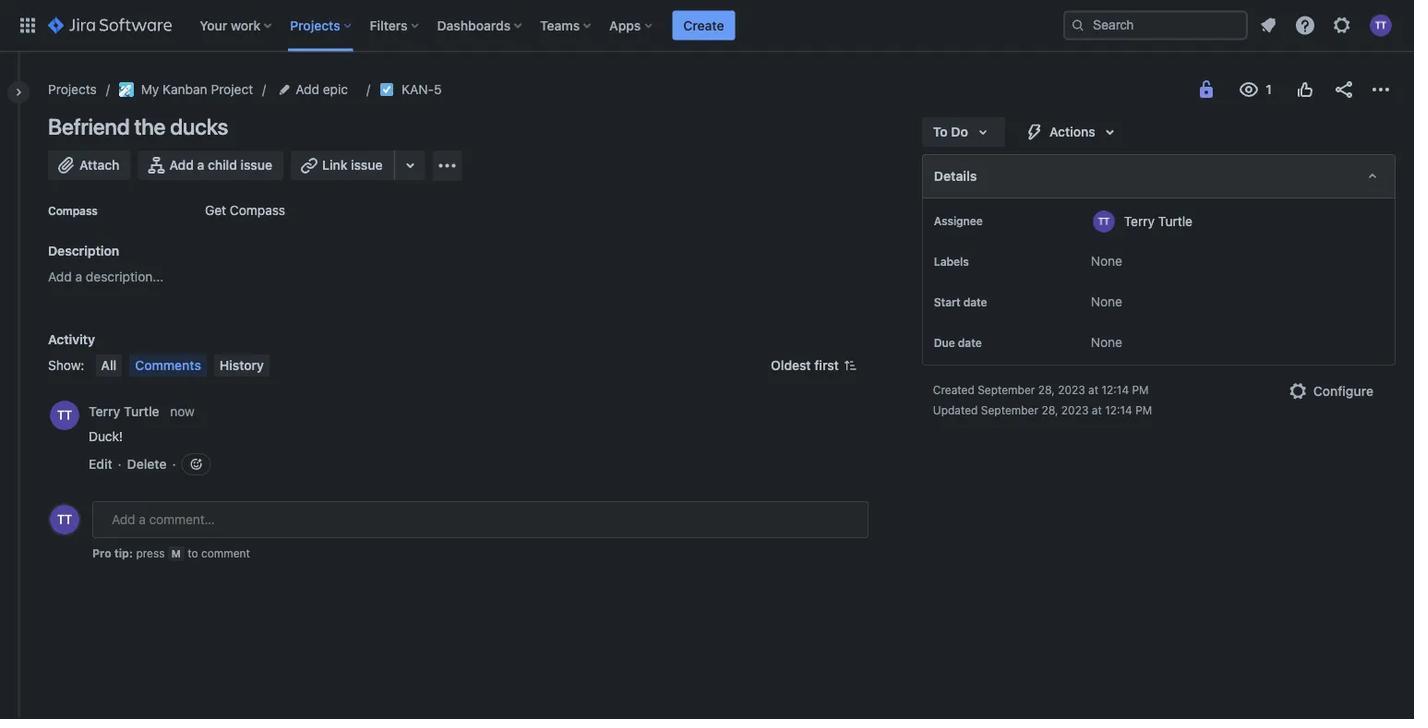 Task type: vqa. For each thing, say whether or not it's contained in the screenshot.
3rd the Team-managed software from the top of the page
no



Task type: locate. For each thing, give the bounding box(es) containing it.
0 vertical spatial date
[[964, 296, 988, 308]]

add for add epic
[[296, 82, 320, 97]]

5
[[434, 82, 442, 97]]

projects up befriend
[[48, 82, 97, 97]]

28,
[[1039, 383, 1055, 396], [1042, 404, 1059, 416]]

add epic button
[[275, 78, 354, 101]]

pro tip: press m to comment
[[92, 547, 250, 560]]

add reaction image
[[189, 457, 204, 472]]

0 vertical spatial 12:14
[[1102, 383, 1129, 396]]

due
[[934, 336, 956, 349]]

1 horizontal spatial terry turtle
[[1125, 213, 1193, 229]]

primary element
[[11, 0, 1064, 51]]

compass right get
[[230, 203, 285, 218]]

date
[[964, 296, 988, 308], [958, 336, 982, 349]]

date for start date
[[964, 296, 988, 308]]

september right updated
[[981, 404, 1039, 416]]

do
[[952, 124, 969, 139]]

dashboards
[[437, 18, 511, 33]]

get
[[205, 203, 226, 218]]

2 issue from the left
[[351, 157, 383, 173]]

add for add a child issue
[[169, 157, 194, 173]]

2 vertical spatial add
[[48, 269, 72, 284]]

a inside button
[[197, 157, 204, 173]]

details element
[[922, 154, 1396, 199]]

0 vertical spatial terry
[[1125, 213, 1155, 229]]

1 vertical spatial none
[[1091, 294, 1123, 309]]

0 horizontal spatial terry turtle
[[89, 404, 159, 419]]

0 horizontal spatial projects
[[48, 82, 97, 97]]

turtle left the "now"
[[124, 404, 159, 419]]

copy link to issue image
[[438, 81, 453, 96]]

terry turtle up duck!
[[89, 404, 159, 419]]

issue right child
[[241, 157, 272, 173]]

1 issue from the left
[[241, 157, 272, 173]]

task image
[[380, 82, 394, 97]]

terry
[[1125, 213, 1155, 229], [89, 404, 120, 419]]

1 none from the top
[[1091, 253, 1123, 269]]

now
[[170, 404, 195, 419]]

turtle down 'details' element
[[1159, 213, 1193, 229]]

1 horizontal spatial compass
[[230, 203, 285, 218]]

kanban
[[163, 82, 207, 97]]

a left child
[[197, 157, 204, 173]]

due date
[[934, 336, 982, 349]]

add inside button
[[169, 157, 194, 173]]

2023
[[1058, 383, 1086, 396], [1062, 404, 1089, 416]]

add down description
[[48, 269, 72, 284]]

terry turtle down 'details' element
[[1125, 213, 1193, 229]]

add left child
[[169, 157, 194, 173]]

delete button
[[127, 455, 167, 474]]

projects
[[290, 18, 340, 33], [48, 82, 97, 97]]

assignee
[[934, 214, 983, 227]]

september
[[978, 383, 1036, 396], [981, 404, 1039, 416]]

actions button
[[1013, 117, 1133, 147]]

1 vertical spatial add
[[169, 157, 194, 173]]

compass
[[230, 203, 285, 218], [48, 204, 98, 217]]

1 horizontal spatial issue
[[351, 157, 383, 173]]

0 vertical spatial a
[[197, 157, 204, 173]]

created september 28, 2023 at 12:14 pm updated september 28, 2023 at 12:14 pm
[[933, 383, 1153, 416]]

september right created
[[978, 383, 1036, 396]]

terry down 'details' element
[[1125, 213, 1155, 229]]

projects for projects 'popup button'
[[290, 18, 340, 33]]

jira software image
[[48, 14, 172, 36], [48, 14, 172, 36]]

add left the 'epic'
[[296, 82, 320, 97]]

add a description...
[[48, 269, 164, 284]]

0 vertical spatial projects
[[290, 18, 340, 33]]

banner
[[0, 0, 1415, 52]]

my kanban project link
[[119, 78, 253, 101]]

oldest first button
[[760, 355, 869, 377]]

projects up add epic popup button
[[290, 18, 340, 33]]

0 vertical spatial terry turtle
[[1125, 213, 1193, 229]]

add inside popup button
[[296, 82, 320, 97]]

1 horizontal spatial projects
[[290, 18, 340, 33]]

history button
[[214, 355, 270, 377]]

kan-
[[402, 82, 434, 97]]

settings image
[[1332, 14, 1354, 36]]

projects inside 'popup button'
[[290, 18, 340, 33]]

project
[[211, 82, 253, 97]]

date right due
[[958, 336, 982, 349]]

banner containing your work
[[0, 0, 1415, 52]]

labels pin to top. only you can see pinned fields. image
[[973, 254, 988, 269]]

2 vertical spatial none
[[1091, 335, 1123, 350]]

1 horizontal spatial turtle
[[1159, 213, 1193, 229]]

configure link
[[1277, 377, 1385, 406]]

2 horizontal spatial add
[[296, 82, 320, 97]]

1 vertical spatial projects
[[48, 82, 97, 97]]

menu bar
[[92, 355, 273, 377]]

3 none from the top
[[1091, 335, 1123, 350]]

at
[[1089, 383, 1099, 396], [1092, 404, 1102, 416]]

none for due date
[[1091, 335, 1123, 350]]

to do button
[[922, 117, 1006, 147]]

0 horizontal spatial issue
[[241, 157, 272, 173]]

a down description
[[75, 269, 82, 284]]

1 horizontal spatial add
[[169, 157, 194, 173]]

projects button
[[285, 11, 359, 40]]

1 vertical spatial a
[[75, 269, 82, 284]]

updated
[[933, 404, 978, 416]]

first
[[815, 358, 839, 373]]

0 horizontal spatial add
[[48, 269, 72, 284]]

1 vertical spatial turtle
[[124, 404, 159, 419]]

notifications image
[[1258, 14, 1280, 36]]

0 vertical spatial at
[[1089, 383, 1099, 396]]

0 horizontal spatial a
[[75, 269, 82, 284]]

pro
[[92, 547, 111, 560]]

filters
[[370, 18, 408, 33]]

all
[[101, 358, 117, 373]]

description
[[48, 243, 119, 259]]

comments
[[135, 358, 201, 373]]

befriend
[[48, 114, 130, 139]]

profile image of terry turtle image
[[50, 505, 79, 535]]

show:
[[48, 358, 84, 373]]

add
[[296, 82, 320, 97], [169, 157, 194, 173], [48, 269, 72, 284]]

date right "start"
[[964, 296, 988, 308]]

1 horizontal spatial a
[[197, 157, 204, 173]]

add for add a description...
[[48, 269, 72, 284]]

labels
[[934, 255, 969, 268]]

attach
[[79, 157, 120, 173]]

0 horizontal spatial terry
[[89, 404, 120, 419]]

work
[[231, 18, 261, 33]]

1 vertical spatial terry turtle
[[89, 404, 159, 419]]

befriend the ducks
[[48, 114, 228, 139]]

issue inside the link issue button
[[351, 157, 383, 173]]

actions image
[[1370, 78, 1393, 101]]

12:14
[[1102, 383, 1129, 396], [1106, 404, 1133, 416]]

help image
[[1295, 14, 1317, 36]]

a
[[197, 157, 204, 173], [75, 269, 82, 284]]

turtle
[[1159, 213, 1193, 229], [124, 404, 159, 419]]

create
[[684, 18, 724, 33]]

compass up description
[[48, 204, 98, 217]]

terry turtle
[[1125, 213, 1193, 229], [89, 404, 159, 419]]

1 vertical spatial 28,
[[1042, 404, 1059, 416]]

edit button
[[89, 455, 112, 474]]

your profile and settings image
[[1370, 14, 1393, 36]]

actions
[[1050, 124, 1096, 139]]

1 vertical spatial pm
[[1136, 404, 1153, 416]]

add a child issue button
[[138, 151, 284, 180]]

0 horizontal spatial turtle
[[124, 404, 159, 419]]

appswitcher icon image
[[17, 14, 39, 36]]

1 vertical spatial date
[[958, 336, 982, 349]]

0 vertical spatial add
[[296, 82, 320, 97]]

search image
[[1071, 18, 1086, 33]]

copy link to comment image
[[198, 403, 213, 417]]

none
[[1091, 253, 1123, 269], [1091, 294, 1123, 309], [1091, 335, 1123, 350]]

issue
[[241, 157, 272, 173], [351, 157, 383, 173]]

start
[[934, 296, 961, 308]]

terry up duck!
[[89, 404, 120, 419]]

0 vertical spatial none
[[1091, 253, 1123, 269]]

0 horizontal spatial compass
[[48, 204, 98, 217]]

create button
[[673, 11, 736, 40]]

issue right link
[[351, 157, 383, 173]]

my
[[141, 82, 159, 97]]

2 none from the top
[[1091, 294, 1123, 309]]



Task type: describe. For each thing, give the bounding box(es) containing it.
1 vertical spatial at
[[1092, 404, 1102, 416]]

a for description...
[[75, 269, 82, 284]]

epic
[[323, 82, 348, 97]]

teams
[[540, 18, 580, 33]]

your work
[[200, 18, 261, 33]]

1 vertical spatial 2023
[[1062, 404, 1089, 416]]

1 vertical spatial 12:14
[[1106, 404, 1133, 416]]

projects for projects link
[[48, 82, 97, 97]]

add app image
[[436, 155, 459, 177]]

my kanban project
[[141, 82, 253, 97]]

0 vertical spatial 2023
[[1058, 383, 1086, 396]]

issue inside add a child issue button
[[241, 157, 272, 173]]

0 vertical spatial turtle
[[1159, 213, 1193, 229]]

edit
[[89, 457, 112, 472]]

to do
[[933, 124, 969, 139]]

all button
[[95, 355, 122, 377]]

add a child issue
[[169, 157, 272, 173]]

details
[[934, 169, 977, 184]]

filters button
[[364, 11, 426, 40]]

my kanban project image
[[119, 82, 134, 97]]

a for child
[[197, 157, 204, 173]]

your work button
[[194, 11, 279, 40]]

1 vertical spatial terry
[[89, 404, 120, 419]]

duck!
[[89, 429, 123, 444]]

kan-5 link
[[402, 78, 442, 101]]

start date
[[934, 296, 988, 308]]

Search field
[[1064, 11, 1249, 40]]

link issue button
[[291, 151, 396, 180]]

sidebar navigation image
[[0, 74, 41, 111]]

link
[[322, 157, 348, 173]]

your
[[200, 18, 227, 33]]

none for start date
[[1091, 294, 1123, 309]]

1 vertical spatial september
[[981, 404, 1039, 416]]

delete
[[127, 457, 167, 472]]

newest first image
[[843, 358, 858, 373]]

dashboards button
[[432, 11, 529, 40]]

tip:
[[114, 547, 133, 560]]

vote options: no one has voted for this issue yet. image
[[1295, 78, 1317, 101]]

share image
[[1333, 78, 1356, 101]]

projects link
[[48, 78, 97, 101]]

0 vertical spatial pm
[[1133, 383, 1149, 396]]

to
[[933, 124, 948, 139]]

activity
[[48, 332, 95, 347]]

date for due date
[[958, 336, 982, 349]]

comment
[[201, 547, 250, 560]]

m
[[172, 548, 181, 560]]

1 horizontal spatial terry
[[1125, 213, 1155, 229]]

the
[[134, 114, 166, 139]]

get compass
[[205, 203, 285, 218]]

0 vertical spatial 28,
[[1039, 383, 1055, 396]]

attach button
[[48, 151, 131, 180]]

link issue
[[322, 157, 383, 173]]

teams button
[[535, 11, 599, 40]]

link web pages and more image
[[399, 154, 422, 176]]

comments button
[[129, 355, 207, 377]]

0 vertical spatial september
[[978, 383, 1036, 396]]

to
[[188, 547, 198, 560]]

apps
[[610, 18, 641, 33]]

history
[[220, 358, 264, 373]]

created
[[933, 383, 975, 396]]

description...
[[86, 269, 164, 284]]

configure
[[1314, 384, 1374, 399]]

kan-5
[[402, 82, 442, 97]]

child
[[208, 157, 237, 173]]

Add a comment… field
[[92, 501, 869, 538]]

oldest first
[[771, 358, 839, 373]]

oldest
[[771, 358, 811, 373]]

add epic
[[296, 82, 348, 97]]

apps button
[[604, 11, 660, 40]]

ducks
[[170, 114, 228, 139]]

press
[[136, 547, 165, 560]]

menu bar containing all
[[92, 355, 273, 377]]



